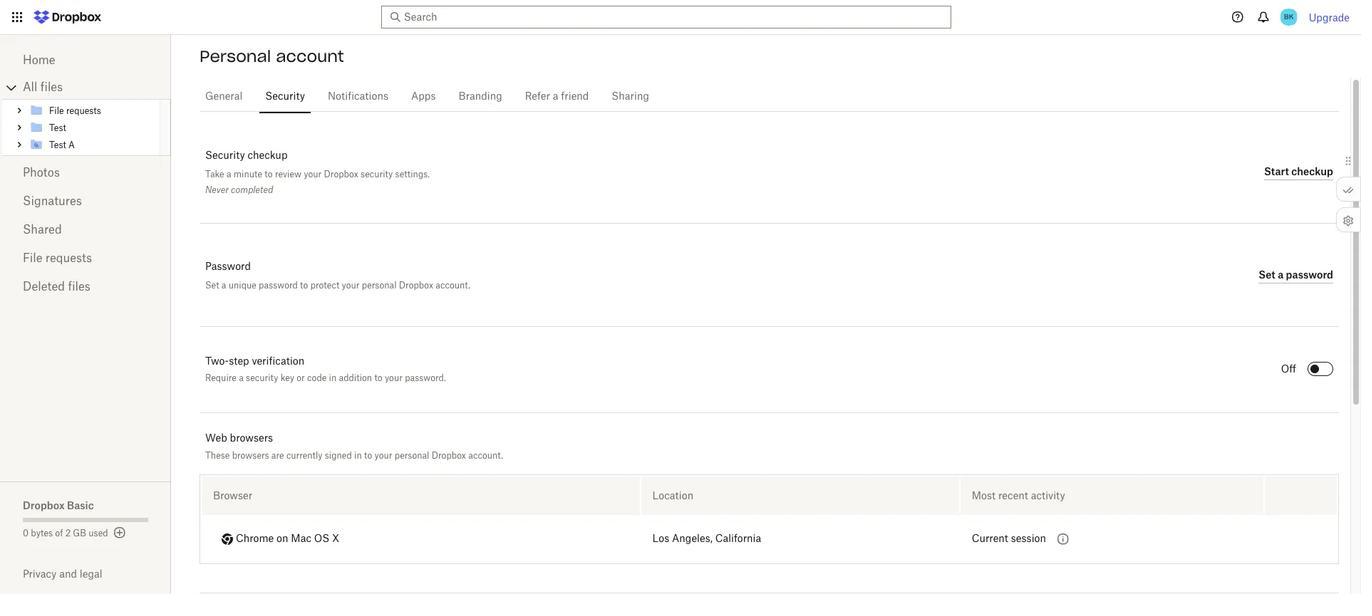 Task type: describe. For each thing, give the bounding box(es) containing it.
file requests inside group
[[49, 107, 101, 115]]

privacy
[[23, 568, 57, 580]]

set a password
[[1259, 268, 1334, 280]]

a
[[68, 141, 75, 149]]

unique
[[229, 280, 256, 291]]

Search text field
[[404, 9, 925, 25]]

used
[[89, 530, 108, 538]]

upgrade
[[1309, 11, 1350, 23]]

0 vertical spatial file requests link
[[29, 102, 158, 119]]

never
[[205, 185, 229, 195]]

group containing file requests
[[2, 99, 171, 156]]

and
[[59, 568, 77, 580]]

requests inside group
[[66, 107, 101, 115]]

a inside "two-step verification require a security key or code in addition to your password."
[[239, 374, 244, 383]]

all files
[[23, 82, 63, 93]]

take
[[205, 169, 224, 180]]

notifications tab
[[322, 80, 394, 114]]

gb
[[73, 530, 86, 538]]

general
[[205, 92, 243, 102]]

dropbox inside web browsers these browsers are currently signed in to your personal dropbox account.
[[432, 451, 466, 461]]

current
[[972, 535, 1009, 545]]

basic
[[67, 500, 94, 512]]

minute
[[234, 169, 262, 180]]

two-step verification require a security key or code in addition to your password.
[[205, 357, 446, 383]]

key
[[281, 374, 294, 383]]

in inside web browsers these browsers are currently signed in to your personal dropbox account.
[[354, 451, 362, 461]]

signatures
[[23, 196, 82, 207]]

test for test
[[49, 124, 66, 132]]

these
[[205, 451, 230, 461]]

a for friend
[[553, 92, 558, 102]]

most recent activity
[[972, 489, 1065, 501]]

general tab
[[200, 80, 248, 114]]

branding
[[459, 92, 502, 102]]

security checkup
[[205, 151, 288, 161]]

are
[[271, 451, 284, 461]]

test a link
[[29, 136, 158, 153]]

off
[[1281, 365, 1297, 375]]

a for minute
[[227, 169, 231, 180]]

step
[[229, 357, 249, 367]]

dropbox inside take a minute to review your dropbox security settings. never completed
[[324, 169, 358, 180]]

currently
[[286, 451, 323, 461]]

your right protect
[[342, 280, 360, 291]]

1 vertical spatial browsers
[[232, 451, 269, 461]]

browser
[[213, 489, 252, 501]]

start checkup
[[1264, 165, 1334, 177]]

1 vertical spatial file requests
[[23, 253, 92, 264]]

dropbox logo - go to the homepage image
[[29, 6, 106, 29]]

on
[[277, 534, 288, 544]]

to left protect
[[300, 280, 308, 291]]

files for deleted files
[[68, 282, 90, 293]]

of
[[55, 530, 63, 538]]

or
[[297, 374, 305, 383]]

a for password
[[1278, 268, 1284, 280]]

verification
[[252, 357, 305, 367]]

to inside take a minute to review your dropbox security settings. never completed
[[265, 169, 273, 180]]

security inside "two-step verification require a security key or code in addition to your password."
[[246, 374, 278, 383]]

privacy and legal
[[23, 568, 102, 580]]

los angeles, california
[[653, 535, 761, 545]]

start checkup button
[[1264, 163, 1334, 180]]

session
[[1011, 535, 1046, 545]]

shared link
[[23, 216, 148, 244]]

bk button
[[1278, 6, 1301, 29]]

password.
[[405, 374, 446, 383]]

refer
[[525, 92, 550, 102]]

take a minute to review your dropbox security settings. never completed
[[205, 169, 430, 195]]

deleted files link
[[23, 273, 148, 302]]

refer a friend
[[525, 92, 589, 102]]

set for set a password
[[1259, 268, 1276, 280]]

1 vertical spatial requests
[[46, 253, 92, 264]]

account. inside web browsers these browsers are currently signed in to your personal dropbox account.
[[468, 451, 503, 461]]

california
[[715, 535, 761, 545]]

current session
[[972, 535, 1046, 545]]

sharing
[[612, 92, 649, 102]]

account
[[276, 46, 344, 66]]

password inside button
[[1286, 268, 1334, 280]]

to inside "two-step verification require a security key or code in addition to your password."
[[374, 374, 383, 383]]

set a password button
[[1259, 267, 1334, 284]]

two-
[[205, 357, 229, 367]]

0 vertical spatial browsers
[[230, 432, 273, 444]]

file inside group
[[49, 107, 64, 115]]

privacy and legal link
[[23, 568, 171, 580]]

require
[[205, 374, 237, 383]]

photos link
[[23, 159, 148, 187]]

chrome on mac os x
[[236, 534, 339, 544]]

files for all files
[[40, 82, 63, 93]]

friend
[[561, 92, 589, 102]]

apps
[[411, 92, 436, 102]]

review
[[275, 169, 302, 180]]

checkup for security checkup
[[248, 151, 288, 161]]

personal account
[[200, 46, 344, 66]]



Task type: locate. For each thing, give the bounding box(es) containing it.
1 horizontal spatial files
[[68, 282, 90, 293]]

file requests link down the all files link
[[29, 102, 158, 119]]

recent
[[999, 489, 1028, 501]]

to
[[265, 169, 273, 180], [300, 280, 308, 291], [374, 374, 383, 383], [364, 451, 372, 461]]

checkup inside button
[[1292, 165, 1334, 177]]

1 vertical spatial in
[[354, 451, 362, 461]]

code
[[307, 374, 327, 383]]

los
[[653, 535, 669, 545]]

sharing tab
[[606, 80, 655, 114]]

branding tab
[[453, 80, 508, 114]]

test up test a
[[49, 124, 66, 132]]

0 horizontal spatial checkup
[[248, 151, 288, 161]]

location
[[653, 489, 694, 501]]

a for unique
[[222, 280, 226, 291]]

file requests link
[[29, 102, 158, 119], [23, 244, 148, 273]]

1 vertical spatial test
[[49, 141, 66, 149]]

password
[[205, 262, 251, 272]]

0 vertical spatial file
[[49, 107, 64, 115]]

home
[[23, 55, 55, 66]]

set a unique password to protect your personal dropbox account.
[[205, 280, 471, 291]]

file down shared
[[23, 253, 42, 264]]

0 bytes of 2 gb used
[[23, 530, 108, 538]]

most
[[972, 489, 996, 501]]

files right all
[[40, 82, 63, 93]]

test link
[[29, 119, 158, 136]]

security
[[265, 92, 305, 102], [205, 151, 245, 161]]

0 vertical spatial requests
[[66, 107, 101, 115]]

1 horizontal spatial password
[[1286, 268, 1334, 280]]

activity
[[1031, 489, 1065, 501]]

apps tab
[[406, 80, 442, 114]]

to right signed
[[364, 451, 372, 461]]

0 vertical spatial account.
[[436, 280, 471, 291]]

0 horizontal spatial security
[[246, 374, 278, 383]]

1 horizontal spatial security
[[265, 92, 305, 102]]

in right code at the left of the page
[[329, 374, 337, 383]]

checkup for start checkup
[[1292, 165, 1334, 177]]

global header element
[[0, 0, 1361, 35]]

in inside "two-step verification require a security key or code in addition to your password."
[[329, 374, 337, 383]]

0 horizontal spatial file
[[23, 253, 42, 264]]

angeles,
[[672, 535, 713, 545]]

your
[[304, 169, 322, 180], [342, 280, 360, 291], [385, 374, 403, 383], [375, 451, 392, 461]]

addition
[[339, 374, 372, 383]]

your inside web browsers these browsers are currently signed in to your personal dropbox account.
[[375, 451, 392, 461]]

your inside "two-step verification require a security key or code in addition to your password."
[[385, 374, 403, 383]]

end session element
[[1265, 477, 1337, 515]]

group
[[2, 99, 171, 156]]

to left review
[[265, 169, 273, 180]]

web
[[205, 432, 227, 444]]

start
[[1264, 165, 1289, 177]]

test a
[[49, 141, 75, 149]]

test
[[49, 124, 66, 132], [49, 141, 66, 149]]

personal
[[362, 280, 397, 291], [395, 451, 429, 461]]

tab list containing general
[[200, 78, 1339, 114]]

file down the all files
[[49, 107, 64, 115]]

deleted
[[23, 282, 65, 293]]

1 horizontal spatial security
[[361, 169, 393, 180]]

checkup right 'start'
[[1292, 165, 1334, 177]]

a inside tab
[[553, 92, 558, 102]]

0 vertical spatial checkup
[[248, 151, 288, 161]]

bytes
[[31, 530, 53, 538]]

0 vertical spatial security
[[361, 169, 393, 180]]

0 horizontal spatial security
[[205, 151, 245, 161]]

0 horizontal spatial files
[[40, 82, 63, 93]]

0 vertical spatial file requests
[[49, 107, 101, 115]]

to right addition
[[374, 374, 383, 383]]

0 vertical spatial files
[[40, 82, 63, 93]]

a inside button
[[1278, 268, 1284, 280]]

1 vertical spatial personal
[[395, 451, 429, 461]]

0 vertical spatial personal
[[362, 280, 397, 291]]

1 horizontal spatial set
[[1259, 268, 1276, 280]]

account.
[[436, 280, 471, 291], [468, 451, 503, 461]]

chrome
[[236, 534, 274, 544]]

completed
[[231, 185, 273, 195]]

to inside web browsers these browsers are currently signed in to your personal dropbox account.
[[364, 451, 372, 461]]

personal
[[200, 46, 271, 66]]

checkup up minute
[[248, 151, 288, 161]]

browsers left are
[[232, 451, 269, 461]]

your right review
[[304, 169, 322, 180]]

x
[[332, 534, 339, 544]]

0 vertical spatial in
[[329, 374, 337, 383]]

1 vertical spatial file
[[23, 253, 42, 264]]

0 vertical spatial test
[[49, 124, 66, 132]]

protect
[[311, 280, 339, 291]]

set
[[1259, 268, 1276, 280], [205, 280, 219, 291]]

1 test from the top
[[49, 124, 66, 132]]

requests up test link
[[66, 107, 101, 115]]

signatures link
[[23, 187, 148, 216]]

set inside set a password button
[[1259, 268, 1276, 280]]

refer a friend tab
[[519, 80, 595, 114]]

security inside take a minute to review your dropbox security settings. never completed
[[361, 169, 393, 180]]

security inside tab
[[265, 92, 305, 102]]

security
[[361, 169, 393, 180], [246, 374, 278, 383]]

home link
[[23, 46, 148, 75]]

os
[[314, 534, 329, 544]]

0 horizontal spatial set
[[205, 280, 219, 291]]

upgrade link
[[1309, 11, 1350, 23]]

requests
[[66, 107, 101, 115], [46, 253, 92, 264]]

checkup
[[248, 151, 288, 161], [1292, 165, 1334, 177]]

2 test from the top
[[49, 141, 66, 149]]

1 vertical spatial files
[[68, 282, 90, 293]]

requests up deleted files
[[46, 253, 92, 264]]

a inside take a minute to review your dropbox security settings. never completed
[[227, 169, 231, 180]]

photos
[[23, 168, 60, 179]]

mac
[[291, 534, 311, 544]]

security for security checkup
[[205, 151, 245, 161]]

get more space image
[[111, 525, 128, 542]]

web browsers these browsers are currently signed in to your personal dropbox account.
[[205, 432, 503, 461]]

files inside tree
[[40, 82, 63, 93]]

security left the settings.
[[361, 169, 393, 180]]

0 horizontal spatial password
[[259, 280, 298, 291]]

file requests link up deleted files
[[23, 244, 148, 273]]

your left password.
[[385, 374, 403, 383]]

2
[[65, 530, 71, 538]]

all files tree
[[2, 76, 171, 156]]

notifications
[[328, 92, 388, 102]]

1 vertical spatial checkup
[[1292, 165, 1334, 177]]

1 horizontal spatial file
[[49, 107, 64, 115]]

1 vertical spatial security
[[205, 151, 245, 161]]

files right deleted
[[68, 282, 90, 293]]

browsers up are
[[230, 432, 273, 444]]

file requests up test link
[[49, 107, 101, 115]]

security down personal account
[[265, 92, 305, 102]]

1 vertical spatial security
[[246, 374, 278, 383]]

test left a
[[49, 141, 66, 149]]

1 vertical spatial account.
[[468, 451, 503, 461]]

files
[[40, 82, 63, 93], [68, 282, 90, 293]]

1 horizontal spatial in
[[354, 451, 362, 461]]

security down verification
[[246, 374, 278, 383]]

dropbox basic
[[23, 500, 94, 512]]

1 horizontal spatial checkup
[[1292, 165, 1334, 177]]

0 horizontal spatial in
[[329, 374, 337, 383]]

set for set a unique password to protect your personal dropbox account.
[[205, 280, 219, 291]]

bk
[[1284, 12, 1294, 21]]

legal
[[80, 568, 102, 580]]

security tab
[[260, 80, 311, 114]]

settings.
[[395, 169, 430, 180]]

security up take
[[205, 151, 245, 161]]

shared
[[23, 225, 62, 236]]

signed
[[325, 451, 352, 461]]

0 vertical spatial security
[[265, 92, 305, 102]]

your right signed
[[375, 451, 392, 461]]

personal inside web browsers these browsers are currently signed in to your personal dropbox account.
[[395, 451, 429, 461]]

deleted files
[[23, 282, 90, 293]]

0
[[23, 530, 29, 538]]

in right signed
[[354, 451, 362, 461]]

file requests up deleted files
[[23, 253, 92, 264]]

test for test a
[[49, 141, 66, 149]]

1 vertical spatial file requests link
[[23, 244, 148, 273]]

file requests
[[49, 107, 101, 115], [23, 253, 92, 264]]

all files link
[[23, 76, 171, 99]]

security for security
[[265, 92, 305, 102]]

tab list
[[200, 78, 1339, 114]]

all
[[23, 82, 37, 93]]

your inside take a minute to review your dropbox security settings. never completed
[[304, 169, 322, 180]]



Task type: vqa. For each thing, say whether or not it's contained in the screenshot.
the bottommost checkup
yes



